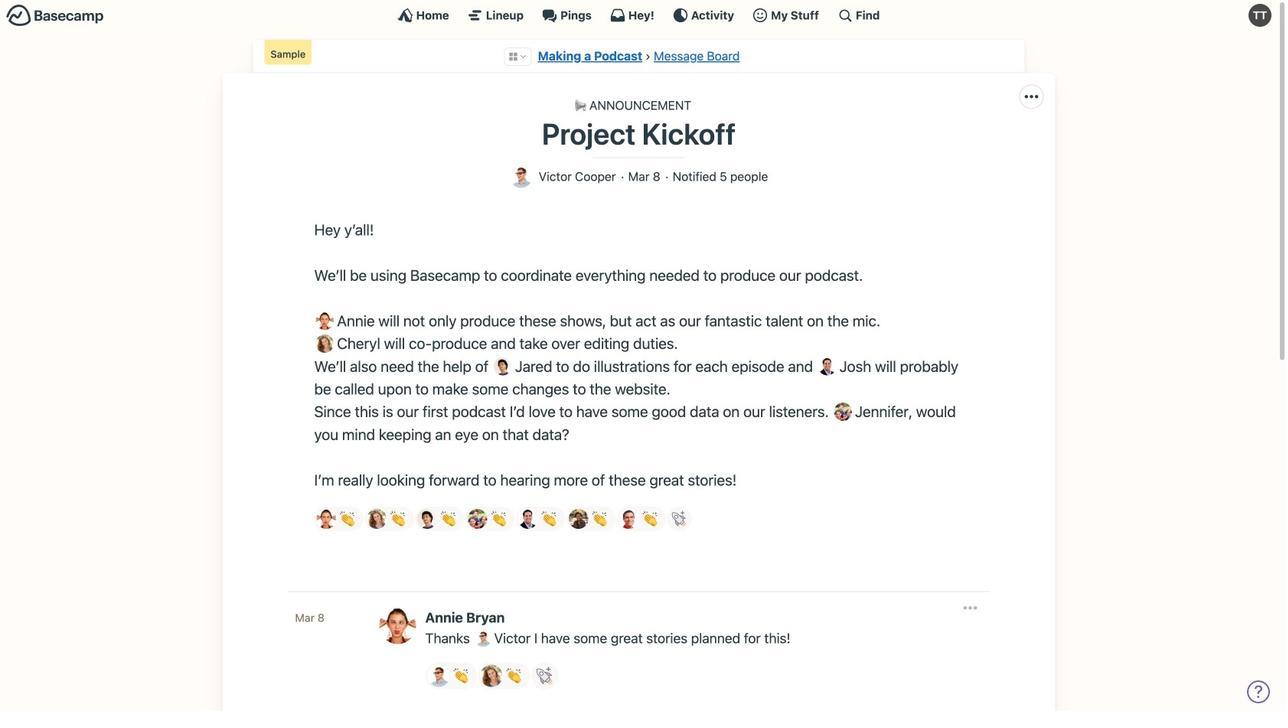 Task type: vqa. For each thing, say whether or not it's contained in the screenshot.
topmost VICTOR COOPER 'icon'
yes



Task type: locate. For each thing, give the bounding box(es) containing it.
annie bryan image
[[317, 509, 336, 529], [379, 608, 416, 644]]

1 vertical spatial victor cooper image
[[475, 630, 491, 647]]

cheryl walters image down annie bryan icon
[[316, 335, 334, 353]]

0 horizontal spatial cheryl walters image
[[316, 335, 334, 353]]

1 vertical spatial annie bryan image
[[379, 608, 416, 644]]

cheryl w. boosted the message with '👏' element
[[365, 507, 414, 531]]

nicole k. boosted the message with '👏' element
[[566, 507, 616, 531]]

0 vertical spatial annie bryan image
[[317, 509, 336, 529]]

jennifer young image
[[834, 403, 852, 421]]

josh f. boosted the message with '👏' element
[[516, 507, 565, 531]]

1 vertical spatial cheryl walters image
[[481, 665, 503, 687]]

keyboard shortcut: ⌘ + / image
[[838, 8, 853, 23]]

victor cooper image
[[510, 165, 533, 188], [475, 630, 491, 647]]

0 horizontal spatial victor cooper image
[[475, 630, 491, 647]]

josh fiske image inside josh f. boosted the message with '👏' element
[[518, 509, 538, 529]]

nicole katz image
[[569, 509, 588, 529]]

cheryl walters image right victor c. boosted the comment with '👏' element
[[481, 665, 503, 687]]

1 horizontal spatial victor cooper image
[[510, 165, 533, 188]]

josh fiske image up jennifer young icon
[[818, 357, 837, 376]]

jennifer young image
[[468, 509, 487, 529]]

0 vertical spatial victor cooper image
[[510, 165, 533, 188]]

0 vertical spatial cheryl walters image
[[316, 335, 334, 353]]

jared d. boosted the message with '👏' element
[[415, 507, 465, 531]]

josh fiske image right the "jennifer y. boosted the message with '👏'" element
[[518, 509, 538, 529]]

0 vertical spatial josh fiske image
[[818, 357, 837, 376]]

1 vertical spatial mar 8 element
[[295, 611, 325, 624]]

josh fiske image
[[818, 357, 837, 376], [518, 509, 538, 529]]

0 horizontal spatial annie bryan image
[[317, 509, 336, 529]]

main element
[[0, 0, 1278, 30]]

1 horizontal spatial cheryl walters image
[[481, 665, 503, 687]]

cheryl walters image
[[367, 509, 387, 529]]

cheryl walters image inside cheryl w. boosted the comment with '👏' "element"
[[481, 665, 503, 687]]

steve m. boosted the message with '👏' element
[[617, 507, 666, 531]]

0 vertical spatial mar 8 element
[[628, 170, 660, 183]]

1 horizontal spatial josh fiske image
[[818, 357, 837, 376]]

0 horizontal spatial josh fiske image
[[518, 509, 538, 529]]

mar 8 element
[[628, 170, 660, 183], [295, 611, 325, 624]]

cheryl walters image
[[316, 335, 334, 353], [481, 665, 503, 687]]

1 vertical spatial josh fiske image
[[518, 509, 538, 529]]

1 horizontal spatial annie bryan image
[[379, 608, 416, 644]]



Task type: describe. For each thing, give the bounding box(es) containing it.
1 horizontal spatial mar 8 element
[[628, 170, 660, 183]]

switch accounts image
[[6, 4, 104, 28]]

jared davis image
[[417, 509, 437, 529]]

victor cooper image
[[428, 665, 450, 687]]

jared davis image
[[494, 357, 512, 376]]

jennifer y. boosted the message with '👏' element
[[466, 507, 515, 531]]

cheryl w. boosted the comment with '👏' element
[[478, 663, 530, 689]]

victor c. boosted the comment with '👏' element
[[425, 663, 477, 689]]

0 horizontal spatial mar 8 element
[[295, 611, 325, 624]]

annie bryan image inside annie b. boosted the message with '👏' element
[[317, 509, 336, 529]]

terry turtle image
[[1249, 4, 1272, 27]]

steve marsh image
[[619, 509, 639, 529]]

annie bryan image
[[316, 312, 334, 330]]

annie b. boosted the message with '👏' element
[[314, 507, 364, 531]]

breadcrumb element
[[253, 40, 1025, 73]]



